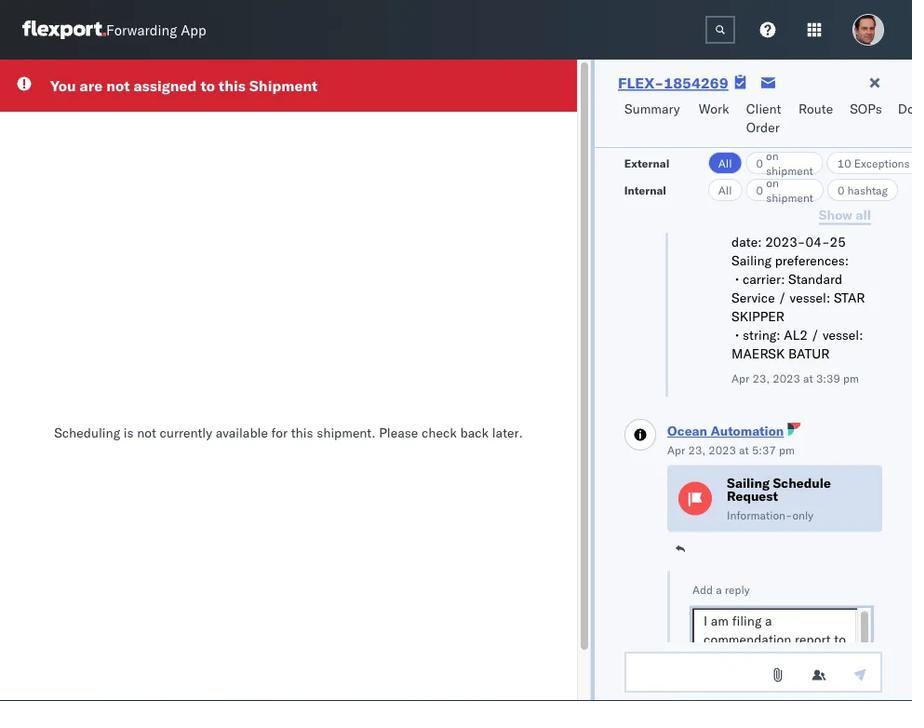 Task type: vqa. For each thing, say whether or not it's contained in the screenshot.
2nd the PM from the top of the page
no



Task type: locate. For each thing, give the bounding box(es) containing it.
0 vertical spatial pm
[[844, 372, 860, 386]]

0 on shipment down order
[[757, 149, 814, 177]]

at left 3:39
[[804, 372, 814, 386]]

please
[[379, 424, 418, 441]]

1 vertical spatial on
[[767, 176, 779, 190]]

summary
[[625, 101, 681, 117]]

only
[[793, 509, 814, 523]]

at for 5:37
[[740, 444, 750, 458]]

this right for
[[291, 424, 313, 441]]

sailing for •
[[732, 253, 772, 269]]

pm for apr 23, 2023 at 5:37 pm
[[780, 444, 795, 458]]

on up departure date: 2023-04-25
[[767, 176, 779, 190]]

0 vertical spatial all
[[719, 156, 733, 170]]

0 vertical spatial •
[[735, 271, 740, 288]]

23, for apr 23, 2023 at 5:37 pm
[[689, 444, 706, 458]]

2023
[[773, 372, 801, 386], [709, 444, 737, 458]]

string:
[[743, 327, 781, 344]]

not right are
[[106, 76, 130, 95]]

forwarding
[[106, 21, 177, 39]]

1 vertical spatial apr
[[668, 444, 686, 458]]

apr 23, 2023 at 5:37 pm
[[668, 444, 795, 458]]

pm
[[844, 372, 860, 386], [780, 444, 795, 458]]

23, down maersk
[[753, 372, 770, 386]]

at down automation
[[740, 444, 750, 458]]

shipment.
[[317, 424, 376, 441]]

1 horizontal spatial this
[[291, 424, 313, 441]]

1 vertical spatial pm
[[780, 444, 795, 458]]

0 horizontal spatial at
[[740, 444, 750, 458]]

flex-1854269 link
[[618, 74, 729, 92]]

0 on shipment
[[757, 149, 814, 177], [757, 176, 814, 204]]

None text field
[[706, 16, 736, 44]]

2023 down "batur"
[[773, 372, 801, 386]]

shipment down order
[[767, 163, 814, 177]]

on down order
[[767, 149, 779, 163]]

0 vertical spatial 2023
[[773, 372, 801, 386]]

25
[[830, 234, 847, 251]]

0 vertical spatial 23,
[[753, 372, 770, 386]]

1 all button from the top
[[709, 152, 743, 174]]

scheduling
[[54, 424, 120, 441]]

flex-
[[618, 74, 664, 92]]

2 on from the top
[[767, 176, 779, 190]]

apr down ocean
[[668, 444, 686, 458]]

0 vertical spatial not
[[106, 76, 130, 95]]

1 vertical spatial sailing
[[727, 475, 770, 491]]

star
[[834, 290, 866, 306]]

• up service
[[735, 271, 740, 288]]

None text field
[[625, 652, 883, 693]]

all button
[[709, 152, 743, 174], [709, 179, 743, 201]]

all up date: at top
[[719, 183, 733, 197]]

apr down maersk
[[732, 372, 750, 386]]

0 horizontal spatial 2023
[[709, 444, 737, 458]]

pm right 3:39
[[844, 372, 860, 386]]

sailing inside sailing schedule request information-only
[[727, 475, 770, 491]]

0 vertical spatial apr
[[732, 372, 750, 386]]

all down work button
[[719, 156, 733, 170]]

add a reply
[[693, 584, 750, 597]]

2023 for 5:37
[[709, 444, 737, 458]]

apr for apr 23, 2023 at 3:39 pm
[[732, 372, 750, 386]]

0 vertical spatial on
[[767, 149, 779, 163]]

for
[[272, 424, 288, 441]]

2 all from the top
[[719, 183, 733, 197]]

2023 down ocean automation "button"
[[709, 444, 737, 458]]

sailing down date: at top
[[732, 253, 772, 269]]

0 vertical spatial all button
[[709, 152, 743, 174]]

on for 10 exceptions
[[767, 149, 779, 163]]

1 0 on shipment from the top
[[757, 149, 814, 177]]

this right to on the left of the page
[[219, 76, 246, 95]]

1 shipment from the top
[[767, 163, 814, 177]]

this
[[219, 76, 246, 95], [291, 424, 313, 441]]

23,
[[753, 372, 770, 386], [689, 444, 706, 458]]

• left string:
[[735, 327, 740, 344]]

all button up date: at top
[[709, 179, 743, 201]]

internal
[[625, 183, 667, 197]]

1 vertical spatial all button
[[709, 179, 743, 201]]

not right is
[[137, 424, 156, 441]]

vessel: down star
[[823, 327, 864, 344]]

1 horizontal spatial apr
[[732, 372, 750, 386]]

•
[[735, 271, 740, 288], [735, 327, 740, 344]]

shipment for 10
[[767, 163, 814, 177]]

2 • from the top
[[735, 327, 740, 344]]

1 vertical spatial this
[[291, 424, 313, 441]]

0 vertical spatial this
[[219, 76, 246, 95]]

1 vertical spatial 2023
[[709, 444, 737, 458]]

0 vertical spatial sailing
[[732, 253, 772, 269]]

23, for apr 23, 2023 at 3:39 pm
[[753, 372, 770, 386]]

vessel:
[[790, 290, 831, 306], [823, 327, 864, 344]]

sailing
[[732, 253, 772, 269], [727, 475, 770, 491]]

0 down order
[[757, 156, 764, 170]]

2 all button from the top
[[709, 179, 743, 201]]

sops button
[[843, 92, 891, 147]]

service
[[732, 290, 775, 306]]

batur
[[789, 346, 830, 362]]

/ right 'al2'
[[812, 327, 820, 344]]

all button for internal
[[709, 179, 743, 201]]

2 0 on shipment from the top
[[757, 176, 814, 204]]

0 for 0
[[757, 183, 764, 197]]

route
[[799, 101, 834, 117]]

client order
[[747, 101, 782, 136]]

currently
[[160, 424, 212, 441]]

0 horizontal spatial pm
[[780, 444, 795, 458]]

carrier:
[[743, 271, 786, 288]]

departure date: 2023-04-25
[[732, 216, 856, 251]]

0 vertical spatial /
[[779, 290, 787, 306]]

1 vertical spatial •
[[735, 327, 740, 344]]

1 vertical spatial shipment
[[767, 190, 814, 204]]

1 all from the top
[[719, 156, 733, 170]]

shipment for 0
[[767, 190, 814, 204]]

/ down carrier:
[[779, 290, 787, 306]]

1 horizontal spatial /
[[812, 327, 820, 344]]

1 horizontal spatial not
[[137, 424, 156, 441]]

1 horizontal spatial 23,
[[753, 372, 770, 386]]

1 vertical spatial not
[[137, 424, 156, 441]]

1 vertical spatial at
[[740, 444, 750, 458]]

sailing inside the sailing preferences: • carrier: standard service / vessel: star skipper • string: al2 / vessel: maersk batur
[[732, 253, 772, 269]]

0 vertical spatial shipment
[[767, 163, 814, 177]]

sops
[[851, 101, 883, 117]]

1 horizontal spatial at
[[804, 372, 814, 386]]

0 horizontal spatial 23,
[[689, 444, 706, 458]]

1 vertical spatial all
[[719, 183, 733, 197]]

0 vertical spatial at
[[804, 372, 814, 386]]

1 horizontal spatial 2023
[[773, 372, 801, 386]]

1 vertical spatial vessel:
[[823, 327, 864, 344]]

work
[[699, 101, 730, 117]]

is
[[124, 424, 134, 441]]

2 shipment from the top
[[767, 190, 814, 204]]

all button down work button
[[709, 152, 743, 174]]

1 • from the top
[[735, 271, 740, 288]]

3:39
[[817, 372, 841, 386]]

all
[[719, 156, 733, 170], [719, 183, 733, 197]]

route button
[[792, 92, 843, 147]]

0 on shipment for 10
[[757, 149, 814, 177]]

to
[[201, 76, 215, 95]]

shipment up departure date: 2023-04-25
[[767, 190, 814, 204]]

apr for apr 23, 2023 at 5:37 pm
[[668, 444, 686, 458]]

23, down ocean
[[689, 444, 706, 458]]

0
[[757, 156, 764, 170], [757, 183, 764, 197], [838, 183, 845, 197]]

pm right 5:37
[[780, 444, 795, 458]]

vessel: down standard
[[790, 290, 831, 306]]

apr
[[732, 372, 750, 386], [668, 444, 686, 458]]

0 on shipment up departure date: 2023-04-25
[[757, 176, 814, 204]]

not
[[106, 76, 130, 95], [137, 424, 156, 441]]

I am filing a commendation report to improve your morale! text field
[[693, 609, 872, 650]]

apr 23, 2023 at 3:39 pm
[[732, 372, 860, 386]]

at
[[804, 372, 814, 386], [740, 444, 750, 458]]

on
[[767, 149, 779, 163], [767, 176, 779, 190]]

1 horizontal spatial pm
[[844, 372, 860, 386]]

0 horizontal spatial not
[[106, 76, 130, 95]]

1 vertical spatial 23,
[[689, 444, 706, 458]]

sailing up information-
[[727, 475, 770, 491]]

/
[[779, 290, 787, 306], [812, 327, 820, 344]]

0 horizontal spatial apr
[[668, 444, 686, 458]]

shipment
[[767, 163, 814, 177], [767, 190, 814, 204]]

0 up date: at top
[[757, 183, 764, 197]]

1 on from the top
[[767, 149, 779, 163]]



Task type: describe. For each thing, give the bounding box(es) containing it.
add
[[693, 584, 714, 597]]

later.
[[492, 424, 523, 441]]

available
[[216, 424, 268, 441]]

check
[[422, 424, 457, 441]]

summary button
[[618, 92, 692, 147]]

information-
[[727, 509, 793, 523]]

1 vertical spatial /
[[812, 327, 820, 344]]

app
[[181, 21, 206, 39]]

shipment
[[249, 76, 318, 95]]

2023 for 3:39
[[773, 372, 801, 386]]

external
[[625, 156, 670, 170]]

ocean automation
[[668, 423, 785, 440]]

5:37
[[752, 444, 777, 458]]

2023-
[[766, 234, 806, 251]]

on for 0 hashtag
[[767, 176, 779, 190]]

1854269
[[664, 74, 729, 92]]

hashtag
[[848, 183, 888, 197]]

schedule
[[773, 475, 832, 491]]

all button for external
[[709, 152, 743, 174]]

0 for 10
[[757, 156, 764, 170]]

forwarding app
[[106, 21, 206, 39]]

04-
[[806, 234, 830, 251]]

sailing preferences: • carrier: standard service / vessel: star skipper • string: al2 / vessel: maersk batur
[[732, 253, 866, 362]]

al2
[[784, 327, 808, 344]]

back
[[461, 424, 489, 441]]

a
[[716, 584, 722, 597]]

0 horizontal spatial this
[[219, 76, 246, 95]]

request
[[727, 488, 779, 504]]

not for is
[[137, 424, 156, 441]]

not for are
[[106, 76, 130, 95]]

preferences:
[[776, 253, 850, 269]]

ocean automation button
[[668, 423, 785, 440]]

forwarding app link
[[22, 20, 206, 39]]

sailing for request
[[727, 475, 770, 491]]

do button
[[891, 92, 913, 147]]

exceptions
[[855, 156, 911, 170]]

ocean
[[668, 423, 708, 440]]

flexport. image
[[22, 20, 106, 39]]

0 horizontal spatial /
[[779, 290, 787, 306]]

pm for apr 23, 2023 at 3:39 pm
[[844, 372, 860, 386]]

skipper
[[732, 309, 785, 325]]

work button
[[692, 92, 739, 147]]

do
[[899, 101, 913, 117]]

at for 3:39
[[804, 372, 814, 386]]

you are not assigned to this shipment
[[50, 76, 318, 95]]

10
[[838, 156, 852, 170]]

are
[[80, 76, 103, 95]]

0 hashtag
[[838, 183, 888, 197]]

standard
[[789, 271, 843, 288]]

all for external
[[719, 156, 733, 170]]

departure
[[799, 216, 856, 232]]

all for internal
[[719, 183, 733, 197]]

scheduling is not currently available for this shipment. please check back later.
[[54, 424, 523, 441]]

you
[[50, 76, 76, 95]]

0 vertical spatial vessel:
[[790, 290, 831, 306]]

10 exceptions
[[838, 156, 911, 170]]

assigned
[[134, 76, 197, 95]]

order
[[747, 119, 780, 136]]

sailing schedule request information-only
[[727, 475, 832, 523]]

0 left hashtag
[[838, 183, 845, 197]]

date:
[[732, 234, 762, 251]]

maersk
[[732, 346, 785, 362]]

automation
[[711, 423, 785, 440]]

reply
[[725, 584, 750, 597]]

client order button
[[739, 92, 792, 147]]

client
[[747, 101, 782, 117]]

0 on shipment for 0
[[757, 176, 814, 204]]

flex-1854269
[[618, 74, 729, 92]]



